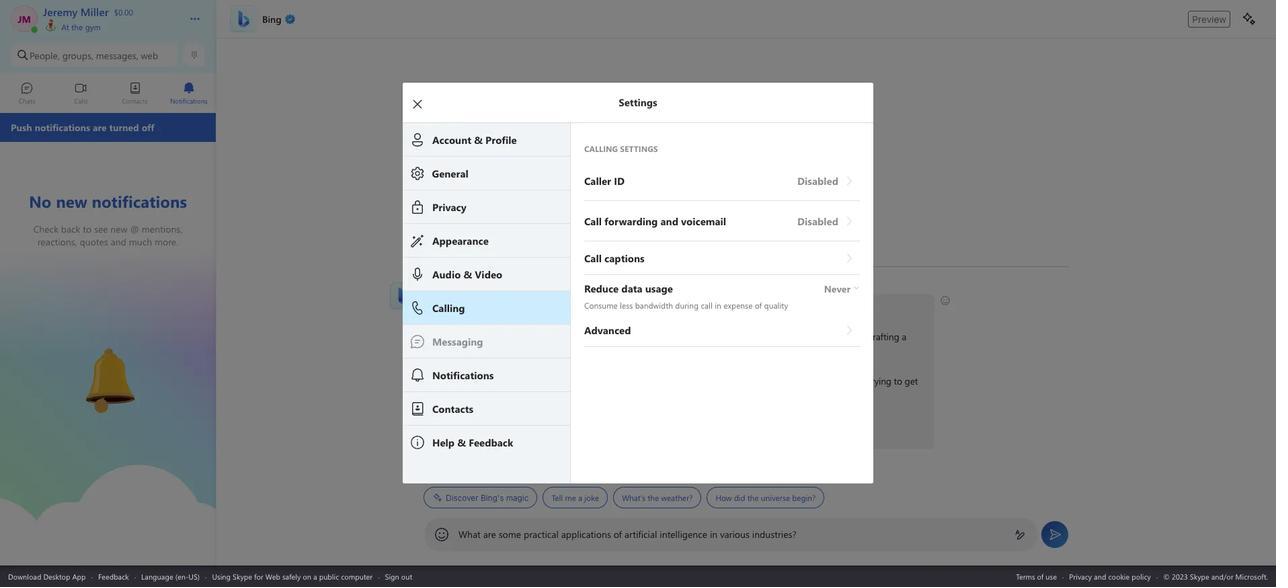 Task type: describe. For each thing, give the bounding box(es) containing it.
2 vertical spatial of
[[1038, 571, 1044, 581]]

am
[[461, 282, 473, 293]]

bing
[[476, 301, 495, 313]]

2 i'm from the left
[[516, 375, 528, 387]]

what's
[[622, 492, 646, 503]]

privacy
[[1070, 571, 1092, 581]]

2 get from the left
[[905, 375, 918, 387]]

discover
[[446, 493, 479, 503]]

preview,
[[469, 375, 502, 387]]

bing, 9:24 am
[[424, 282, 473, 293]]

privacy and cookie policy
[[1070, 571, 1151, 581]]

policy
[[1132, 571, 1151, 581]]

app
[[72, 571, 86, 581]]

this
[[451, 301, 465, 313]]

europe
[[826, 330, 854, 343]]

don't
[[749, 375, 771, 387]]

preview
[[1193, 13, 1227, 25]]

me for ask me any type of question, like finding vegan restaurants in cambridge, itinerary for your trip to europe or drafting a story for curious kids. in groups, remember to mention me with @bing. i'm an ai preview, so i'm still learning. sometimes i might say something weird. don't get mad at me, i'm just trying to get better! if you want to start over, type
[[448, 330, 461, 343]]

vegan
[[596, 330, 621, 343]]

mad
[[789, 375, 807, 387]]

in
[[519, 345, 527, 358]]

web
[[141, 49, 158, 62]]

newtopic
[[551, 419, 589, 432]]

intelligence
[[660, 528, 708, 541]]

out
[[401, 571, 412, 581]]

us)
[[189, 571, 200, 581]]

learning.
[[546, 375, 581, 387]]

0 horizontal spatial a
[[313, 571, 317, 581]]

terms
[[1016, 571, 1036, 581]]

sometimes
[[583, 375, 628, 387]]

safely
[[282, 571, 301, 581]]

tell me a joke
[[552, 492, 599, 503]]

computer
[[341, 571, 373, 581]]

finding
[[566, 330, 594, 343]]

if
[[431, 419, 436, 432]]

bell
[[68, 343, 85, 357]]

artificial
[[625, 528, 657, 541]]

over,
[[509, 419, 528, 432]]

2 vertical spatial for
[[254, 571, 263, 581]]

magic
[[506, 493, 529, 503]]

did
[[734, 492, 746, 503]]

me for tell me a joke
[[565, 492, 576, 503]]

using
[[212, 571, 231, 581]]

an
[[446, 375, 456, 387]]

me,
[[819, 375, 834, 387]]

3 i'm from the left
[[837, 375, 849, 387]]

trip
[[799, 330, 813, 343]]

itinerary
[[729, 330, 762, 343]]

messages,
[[96, 49, 138, 62]]

bing's
[[481, 493, 504, 503]]

joke
[[585, 492, 599, 503]]

and
[[1094, 571, 1107, 581]]

to down vegan
[[606, 345, 615, 358]]

1 i'm from the left
[[431, 375, 444, 387]]

to right trip
[[815, 330, 823, 343]]

2 horizontal spatial me
[[653, 345, 666, 358]]

trying
[[868, 375, 892, 387]]

cookie
[[1109, 571, 1130, 581]]

groups, inside button
[[62, 49, 93, 62]]

practical
[[524, 528, 559, 541]]

what's the weather? button
[[613, 487, 702, 508]]

are
[[483, 528, 496, 541]]

language (en-us) link
[[141, 571, 200, 581]]

at
[[809, 375, 817, 387]]

ask
[[431, 330, 445, 343]]

say
[[662, 375, 675, 387]]

ai
[[458, 375, 467, 387]]

to left start
[[478, 419, 487, 432]]

help
[[542, 301, 560, 313]]

(openhands)
[[835, 418, 885, 431]]

how did the universe begin?
[[716, 492, 816, 503]]

at the gym button
[[43, 19, 176, 32]]

gym
[[85, 22, 101, 32]]

the for what's
[[648, 492, 659, 503]]

story
[[431, 345, 451, 358]]

of inside ask me any type of question, like finding vegan restaurants in cambridge, itinerary for your trip to europe or drafting a story for curious kids. in groups, remember to mention me with @bing. i'm an ai preview, so i'm still learning. sometimes i might say something weird. don't get mad at me, i'm just trying to get better! if you want to start over, type
[[500, 330, 508, 343]]

begin?
[[793, 492, 816, 503]]

restaurants
[[623, 330, 668, 343]]

a inside button
[[578, 492, 583, 503]]

curious
[[468, 345, 497, 358]]

1 horizontal spatial for
[[454, 345, 465, 358]]



Task type: vqa. For each thing, say whether or not it's contained in the screenshot.
EXPLORE
no



Task type: locate. For each thing, give the bounding box(es) containing it.
1 horizontal spatial type
[[531, 419, 548, 432]]

1 horizontal spatial a
[[578, 492, 583, 503]]

terms of use link
[[1016, 571, 1057, 581]]

0 vertical spatial for
[[764, 330, 776, 343]]

for left web
[[254, 571, 263, 581]]

applications
[[561, 528, 611, 541]]

skype
[[233, 571, 252, 581]]

0 vertical spatial in
[[670, 330, 678, 343]]

download desktop app link
[[8, 571, 86, 581]]

of up kids.
[[500, 330, 508, 343]]

1 get from the left
[[773, 375, 786, 387]]

1 horizontal spatial in
[[710, 528, 718, 541]]

language
[[141, 571, 173, 581]]

question,
[[510, 330, 547, 343]]

1 vertical spatial of
[[614, 528, 622, 541]]

1 vertical spatial a
[[578, 492, 583, 503]]

the inside how did the universe begin? button
[[748, 492, 759, 503]]

a
[[902, 330, 907, 343], [578, 492, 583, 503], [313, 571, 317, 581]]

the
[[71, 22, 83, 32], [648, 492, 659, 503], [748, 492, 759, 503]]

0 horizontal spatial i'm
[[431, 375, 444, 387]]

0 horizontal spatial the
[[71, 22, 83, 32]]

type up curious
[[480, 330, 498, 343]]

0 horizontal spatial groups,
[[62, 49, 93, 62]]

in
[[670, 330, 678, 343], [710, 528, 718, 541]]

the right did
[[748, 492, 759, 503]]

tab list
[[0, 76, 216, 113]]

1 horizontal spatial groups,
[[529, 345, 560, 358]]

to right trying
[[894, 375, 903, 387]]

1 horizontal spatial of
[[614, 528, 622, 541]]

0 horizontal spatial you
[[439, 419, 454, 432]]

for left your at the bottom right of page
[[764, 330, 776, 343]]

feedback
[[98, 571, 129, 581]]

today?
[[579, 301, 606, 313]]

the right the at
[[71, 22, 83, 32]]

any
[[463, 330, 477, 343]]

people, groups, messages, web
[[30, 49, 158, 62]]

so
[[504, 375, 513, 387]]

1 horizontal spatial how
[[716, 492, 732, 503]]

0 vertical spatial a
[[902, 330, 907, 343]]

0 vertical spatial how
[[500, 301, 518, 313]]

better!
[[431, 389, 458, 402]]

you right if
[[439, 419, 454, 432]]

at the gym
[[59, 22, 101, 32]]

at
[[61, 22, 69, 32]]

0 horizontal spatial me
[[448, 330, 461, 343]]

the right what's
[[648, 492, 659, 503]]

(smileeyes)
[[610, 300, 654, 313]]

remember
[[562, 345, 604, 358]]

use
[[1046, 571, 1057, 581]]

what
[[459, 528, 481, 541]]

1 horizontal spatial i'm
[[516, 375, 528, 387]]

using skype for web safely on a public computer
[[212, 571, 373, 581]]

type
[[480, 330, 498, 343], [531, 419, 548, 432]]

0 vertical spatial of
[[500, 330, 508, 343]]

0 horizontal spatial of
[[500, 330, 508, 343]]

me left with
[[653, 345, 666, 358]]

for right story
[[454, 345, 465, 358]]

people,
[[30, 49, 60, 62]]

1 vertical spatial me
[[653, 345, 666, 358]]

start
[[489, 419, 507, 432]]

2 horizontal spatial i'm
[[837, 375, 849, 387]]

groups, down "like"
[[529, 345, 560, 358]]

can
[[521, 301, 535, 313]]

0 horizontal spatial in
[[670, 330, 678, 343]]

what's the weather?
[[622, 492, 693, 503]]

download
[[8, 571, 41, 581]]

a right on
[[313, 571, 317, 581]]

2 vertical spatial a
[[313, 571, 317, 581]]

1 horizontal spatial you
[[562, 301, 577, 313]]

hey, this is bing ! how can i help you today?
[[431, 301, 609, 313]]

1 vertical spatial you
[[439, 419, 454, 432]]

get
[[773, 375, 786, 387], [905, 375, 918, 387]]

@bing.
[[688, 345, 717, 358]]

0 vertical spatial type
[[480, 330, 498, 343]]

with
[[669, 345, 686, 358]]

0 horizontal spatial i
[[537, 301, 540, 313]]

0 horizontal spatial get
[[773, 375, 786, 387]]

hey,
[[431, 301, 448, 313]]

your
[[778, 330, 796, 343]]

on
[[303, 571, 311, 581]]

universe
[[761, 492, 790, 503]]

me inside button
[[565, 492, 576, 503]]

1 horizontal spatial me
[[565, 492, 576, 503]]

i right can
[[537, 301, 540, 313]]

kids.
[[499, 345, 517, 358]]

a right drafting on the bottom right
[[902, 330, 907, 343]]

public
[[319, 571, 339, 581]]

sign
[[385, 571, 399, 581]]

i inside ask me any type of question, like finding vegan restaurants in cambridge, itinerary for your trip to europe or drafting a story for curious kids. in groups, remember to mention me with @bing. i'm an ai preview, so i'm still learning. sometimes i might say something weird. don't get mad at me, i'm just trying to get better! if you want to start over, type
[[631, 375, 633, 387]]

9:24
[[444, 282, 458, 293]]

you
[[562, 301, 577, 313], [439, 419, 454, 432]]

me right tell
[[565, 492, 576, 503]]

in inside ask me any type of question, like finding vegan restaurants in cambridge, itinerary for your trip to europe or drafting a story for curious kids. in groups, remember to mention me with @bing. i'm an ai preview, so i'm still learning. sometimes i might say something weird. don't get mad at me, i'm just trying to get better! if you want to start over, type
[[670, 330, 678, 343]]

get left mad
[[773, 375, 786, 387]]

weird.
[[723, 375, 747, 387]]

the for at
[[71, 22, 83, 32]]

is
[[467, 301, 474, 313]]

i'm right so
[[516, 375, 528, 387]]

weather?
[[661, 492, 693, 503]]

groups, inside ask me any type of question, like finding vegan restaurants in cambridge, itinerary for your trip to europe or drafting a story for curious kids. in groups, remember to mention me with @bing. i'm an ai preview, so i'm still learning. sometimes i might say something weird. don't get mad at me, i'm just trying to get better! if you want to start over, type
[[529, 345, 560, 358]]

0 horizontal spatial how
[[500, 301, 518, 313]]

in up with
[[670, 330, 678, 343]]

how inside button
[[716, 492, 732, 503]]

0 horizontal spatial for
[[254, 571, 263, 581]]

you inside ask me any type of question, like finding vegan restaurants in cambridge, itinerary for your trip to europe or drafting a story for curious kids. in groups, remember to mention me with @bing. i'm an ai preview, so i'm still learning. sometimes i might say something weird. don't get mad at me, i'm just trying to get better! if you want to start over, type
[[439, 419, 454, 432]]

of left artificial
[[614, 528, 622, 541]]

tell
[[552, 492, 563, 503]]

1 horizontal spatial i
[[631, 375, 633, 387]]

1 vertical spatial i
[[631, 375, 633, 387]]

1 vertical spatial type
[[531, 419, 548, 432]]

how right !
[[500, 301, 518, 313]]

something
[[677, 375, 720, 387]]

how left did
[[716, 492, 732, 503]]

2 horizontal spatial for
[[764, 330, 776, 343]]

want
[[456, 419, 476, 432]]

0 vertical spatial i
[[537, 301, 540, 313]]

1 vertical spatial in
[[710, 528, 718, 541]]

download desktop app
[[8, 571, 86, 581]]

drafting
[[868, 330, 900, 343]]

feedback link
[[98, 571, 129, 581]]

still
[[531, 375, 544, 387]]

to
[[815, 330, 823, 343], [606, 345, 615, 358], [894, 375, 903, 387], [478, 419, 487, 432]]

2 horizontal spatial the
[[748, 492, 759, 503]]

2 vertical spatial me
[[565, 492, 576, 503]]

the inside "at the gym" button
[[71, 22, 83, 32]]

0 vertical spatial you
[[562, 301, 577, 313]]

just
[[851, 375, 866, 387]]

of left use
[[1038, 571, 1044, 581]]

mention
[[617, 345, 651, 358]]

groups, down the at the gym
[[62, 49, 93, 62]]

1 vertical spatial groups,
[[529, 345, 560, 358]]

using skype for web safely on a public computer link
[[212, 571, 373, 581]]

Type a message text field
[[459, 528, 1004, 541]]

what are some practical applications of artificial intelligence in various industries?
[[459, 528, 797, 541]]

1 horizontal spatial the
[[648, 492, 659, 503]]

!
[[495, 301, 497, 313]]

i left "might"
[[631, 375, 633, 387]]

2 horizontal spatial of
[[1038, 571, 1044, 581]]

for
[[764, 330, 776, 343], [454, 345, 465, 358], [254, 571, 263, 581]]

0 horizontal spatial type
[[480, 330, 498, 343]]

in left various
[[710, 528, 718, 541]]

type right over,
[[531, 419, 548, 432]]

ask me any type of question, like finding vegan restaurants in cambridge, itinerary for your trip to europe or drafting a story for curious kids. in groups, remember to mention me with @bing. i'm an ai preview, so i'm still learning. sometimes i might say something weird. don't get mad at me, i'm just trying to get better! if you want to start over, type
[[431, 330, 921, 432]]

you right help
[[562, 301, 577, 313]]

the inside what's the weather? button
[[648, 492, 659, 503]]

1 horizontal spatial get
[[905, 375, 918, 387]]

0 vertical spatial me
[[448, 330, 461, 343]]

2 horizontal spatial a
[[902, 330, 907, 343]]

a inside ask me any type of question, like finding vegan restaurants in cambridge, itinerary for your trip to europe or drafting a story for curious kids. in groups, remember to mention me with @bing. i'm an ai preview, so i'm still learning. sometimes i might say something weird. don't get mad at me, i'm just trying to get better! if you want to start over, type
[[902, 330, 907, 343]]

desktop
[[43, 571, 70, 581]]

a left joke
[[578, 492, 583, 503]]

sign out link
[[385, 571, 412, 581]]

calling settings dialog
[[403, 82, 894, 483]]

i'm left just
[[837, 375, 849, 387]]

me
[[448, 330, 461, 343], [653, 345, 666, 358], [565, 492, 576, 503]]

get right trying
[[905, 375, 918, 387]]

1 vertical spatial for
[[454, 345, 465, 358]]

i'm left an
[[431, 375, 444, 387]]

1 vertical spatial how
[[716, 492, 732, 503]]

0 vertical spatial groups,
[[62, 49, 93, 62]]

or
[[857, 330, 865, 343]]

me left any
[[448, 330, 461, 343]]

terms of use
[[1016, 571, 1057, 581]]

how did the universe begin? button
[[707, 487, 825, 508]]



